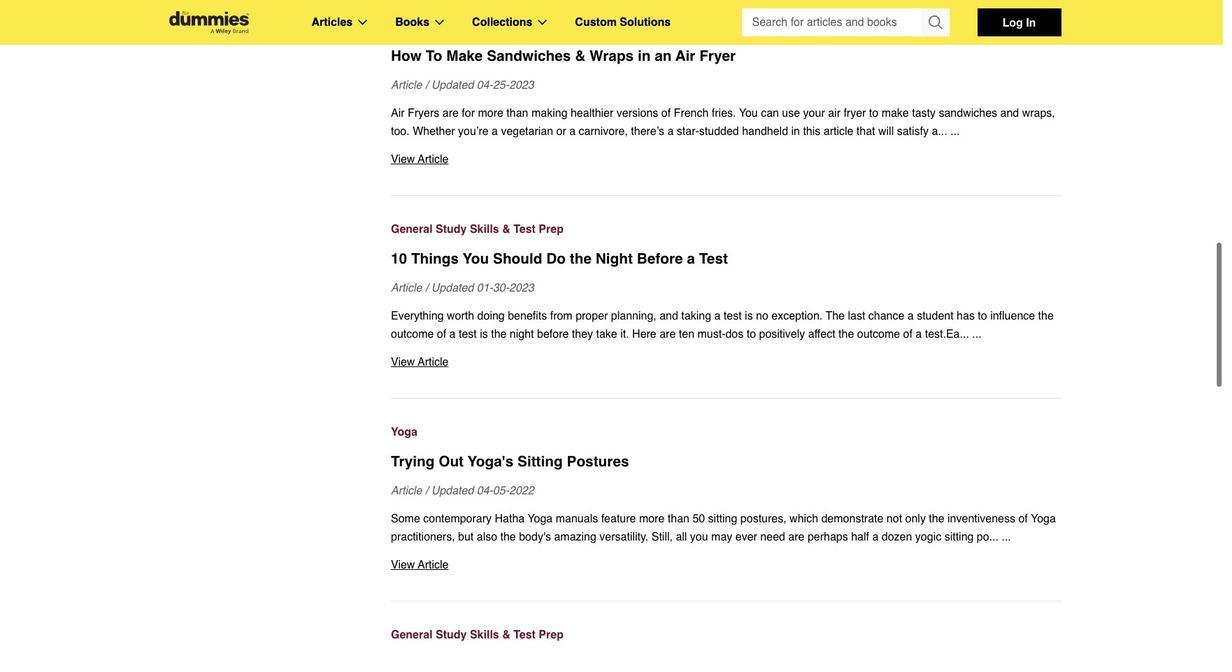 Task type: vqa. For each thing, say whether or not it's contained in the screenshot.


Task type: locate. For each thing, give the bounding box(es) containing it.
log in link
[[978, 8, 1062, 36]]

practitioners,
[[391, 531, 455, 544]]

open book categories image
[[435, 20, 444, 25]]

2 vertical spatial test
[[514, 629, 536, 641]]

perhaps
[[808, 531, 848, 544]]

1 study from the top
[[436, 223, 467, 236]]

solutions
[[620, 16, 671, 29]]

and left taking
[[660, 310, 678, 322]]

0 vertical spatial 2023
[[509, 79, 534, 92]]

sandwiches
[[487, 48, 571, 64]]

1 vertical spatial in
[[792, 125, 800, 138]]

2 prep from the top
[[539, 629, 564, 641]]

outcome down everything
[[391, 328, 434, 341]]

1 vertical spatial study
[[436, 629, 467, 641]]

0 vertical spatial to
[[869, 107, 879, 120]]

0 horizontal spatial to
[[747, 328, 756, 341]]

taking
[[682, 310, 711, 322]]

2 horizontal spatial yoga
[[1031, 513, 1056, 525]]

in left this
[[792, 125, 800, 138]]

is left no
[[745, 310, 753, 322]]

0 vertical spatial you
[[739, 107, 758, 120]]

0 vertical spatial study
[[436, 223, 467, 236]]

to inside air fryers are for more than making healthier versions of french fries. you can use your air fryer to make tasty sandwiches and wraps, too. whether you're a vegetarian or a carnivore, there's a star-studded handheld in this article that will satisfy a...
[[869, 107, 879, 120]]

a right chance
[[908, 310, 914, 322]]

0 vertical spatial general study skills & test prep link
[[391, 220, 1062, 239]]

1 vertical spatial than
[[668, 513, 690, 525]]

1 vertical spatial updated
[[431, 282, 474, 295]]

0 horizontal spatial test
[[459, 328, 477, 341]]

1 2023 from the top
[[509, 79, 534, 92]]

1 vertical spatial skills
[[470, 629, 499, 641]]

1 view article link from the top
[[391, 150, 1062, 169]]

more up still,
[[639, 513, 665, 525]]

2 vertical spatial are
[[789, 531, 805, 544]]

yoga
[[391, 426, 418, 439], [528, 513, 553, 525], [1031, 513, 1056, 525]]

article down whether
[[418, 153, 449, 166]]

0 vertical spatial view article
[[391, 153, 449, 166]]

1 vertical spatial general study skills & test prep
[[391, 629, 564, 641]]

2023 down sandwiches
[[509, 79, 534, 92]]

test for 1st general study skills & test prep link from the top of the page
[[514, 223, 536, 236]]

0 vertical spatial and
[[1001, 107, 1019, 120]]

wraps
[[590, 48, 634, 64]]

updated down make
[[431, 79, 474, 92]]

has
[[957, 310, 975, 322]]

view article link for test
[[391, 353, 1062, 371]]

than inside 'some contemporary hatha yoga manuals feature more than 50 sitting postures, which demonstrate not only the inventiveness of yoga practitioners, but also the body's amazing versatility. still, all you may ever need are perhaps half a dozen yogic sitting po...'
[[668, 513, 690, 525]]

of inside air fryers are for more than making healthier versions of french fries. you can use your air fryer to make tasty sandwiches and wraps, too. whether you're a vegetarian or a carnivore, there's a star-studded handheld in this article that will satisfy a...
[[662, 107, 671, 120]]

everything
[[391, 310, 444, 322]]

1 horizontal spatial outcome
[[857, 328, 900, 341]]

fryer up to
[[410, 20, 438, 33]]

1 vertical spatial general
[[391, 629, 433, 641]]

1 / from the top
[[425, 79, 428, 92]]

prep for second general study skills & test prep link from the top of the page
[[539, 629, 564, 641]]

the down doing
[[491, 328, 507, 341]]

trying out yoga's sitting postures
[[391, 453, 629, 470]]

1 updated from the top
[[431, 79, 474, 92]]

0 horizontal spatial more
[[478, 107, 504, 120]]

handheld
[[742, 125, 788, 138]]

in
[[638, 48, 651, 64], [792, 125, 800, 138]]

1 vertical spatial /
[[425, 282, 428, 295]]

2 view article from the top
[[391, 356, 449, 369]]

/ up fryers
[[425, 79, 428, 92]]

everything worth doing benefits from proper planning, and taking a test is no exception. the last chance a student has to influence the outcome of a test is the night before they take it. here are ten must-dos to positively affect the outcome of a test.ea...
[[391, 310, 1054, 341]]

2 horizontal spatial are
[[789, 531, 805, 544]]

dos
[[726, 328, 744, 341]]

0 vertical spatial view
[[391, 153, 415, 166]]

3 / from the top
[[425, 485, 428, 497]]

1 vertical spatial prep
[[539, 629, 564, 641]]

the down last
[[839, 328, 854, 341]]

3 view article link from the top
[[391, 556, 1062, 574]]

1 horizontal spatial to
[[869, 107, 879, 120]]

/ for to
[[425, 79, 428, 92]]

2 view from the top
[[391, 356, 415, 369]]

04-
[[477, 79, 493, 92], [477, 485, 493, 497]]

article / updated 01-30-2023
[[391, 282, 534, 295]]

0 horizontal spatial and
[[660, 310, 678, 322]]

air inside air fryers are for more than making healthier versions of french fries. you can use your air fryer to make tasty sandwiches and wraps, too. whether you're a vegetarian or a carnivore, there's a star-studded handheld in this article that will satisfy a...
[[391, 107, 405, 120]]

1 prep from the top
[[539, 223, 564, 236]]

french
[[674, 107, 709, 120]]

Search for articles and books text field
[[742, 8, 923, 36]]

proper
[[576, 310, 608, 322]]

fryer
[[844, 107, 866, 120]]

a...
[[932, 125, 948, 138]]

to right has
[[978, 310, 988, 322]]

1 horizontal spatial sitting
[[945, 531, 974, 544]]

1 vertical spatial view article
[[391, 356, 449, 369]]

before
[[637, 250, 683, 267]]

article up some
[[391, 485, 422, 497]]

1 vertical spatial 04-
[[477, 485, 493, 497]]

prep for 1st general study skills & test prep link from the top of the page
[[539, 223, 564, 236]]

05-
[[493, 485, 509, 497]]

0 vertical spatial updated
[[431, 79, 474, 92]]

1 vertical spatial view article link
[[391, 353, 1062, 371]]

yoga up body's
[[528, 513, 553, 525]]

1 horizontal spatial than
[[668, 513, 690, 525]]

test up dos on the right of the page
[[724, 310, 742, 322]]

air for fryers
[[391, 107, 405, 120]]

0 vertical spatial general
[[391, 223, 433, 236]]

updated up contemporary
[[431, 485, 474, 497]]

2023 for should
[[509, 282, 534, 295]]

also
[[477, 531, 497, 544]]

study for 1st general study skills & test prep link from the top of the page
[[436, 223, 467, 236]]

the
[[570, 250, 592, 267], [1039, 310, 1054, 322], [491, 328, 507, 341], [839, 328, 854, 341], [929, 513, 945, 525], [501, 531, 516, 544]]

is down doing
[[480, 328, 488, 341]]

to right fryer
[[869, 107, 879, 120]]

the right influence on the top right of the page
[[1039, 310, 1054, 322]]

1 vertical spatial you
[[463, 250, 489, 267]]

0 horizontal spatial fryer
[[410, 20, 438, 33]]

a right you're
[[492, 125, 498, 138]]

2 general study skills & test prep link from the top
[[391, 626, 1062, 644]]

2 general study skills & test prep from the top
[[391, 629, 564, 641]]

in inside how to make sandwiches & wraps in an air fryer link
[[638, 48, 651, 64]]

10 things you should do the night before a test
[[391, 250, 728, 267]]

article down how
[[391, 79, 422, 92]]

1 vertical spatial 2023
[[509, 282, 534, 295]]

of down everything
[[437, 328, 446, 341]]

1 horizontal spatial fryer
[[700, 48, 736, 64]]

of left french
[[662, 107, 671, 120]]

than up all
[[668, 513, 690, 525]]

you inside air fryers are for more than making healthier versions of french fries. you can use your air fryer to make tasty sandwiches and wraps, too. whether you're a vegetarian or a carnivore, there's a star-studded handheld in this article that will satisfy a...
[[739, 107, 758, 120]]

a left star-
[[668, 125, 674, 138]]

view article link down studded
[[391, 150, 1062, 169]]

1 general study skills & test prep link from the top
[[391, 220, 1062, 239]]

of
[[662, 107, 671, 120], [437, 328, 446, 341], [903, 328, 913, 341], [1019, 513, 1028, 525]]

yoga right inventiveness on the bottom right
[[1031, 513, 1056, 525]]

view article down everything
[[391, 356, 449, 369]]

a
[[492, 125, 498, 138], [570, 125, 576, 138], [668, 125, 674, 138], [687, 250, 695, 267], [715, 310, 721, 322], [908, 310, 914, 322], [450, 328, 456, 341], [916, 328, 922, 341], [873, 531, 879, 544]]

0 vertical spatial prep
[[539, 223, 564, 236]]

2 vertical spatial view article
[[391, 559, 449, 572]]

view
[[391, 153, 415, 166], [391, 356, 415, 369], [391, 559, 415, 572]]

some
[[391, 513, 420, 525]]

collections
[[472, 16, 533, 29]]

view down 'practitioners,'
[[391, 559, 415, 572]]

of right inventiveness on the bottom right
[[1019, 513, 1028, 525]]

1 vertical spatial is
[[480, 328, 488, 341]]

0 horizontal spatial in
[[638, 48, 651, 64]]

1 vertical spatial test
[[459, 328, 477, 341]]

0 vertical spatial &
[[575, 48, 586, 64]]

2 study from the top
[[436, 629, 467, 641]]

positively
[[759, 328, 805, 341]]

1 horizontal spatial you
[[739, 107, 758, 120]]

test down the worth
[[459, 328, 477, 341]]

/ down trying on the left of page
[[425, 485, 428, 497]]

1 vertical spatial are
[[660, 328, 676, 341]]

1 horizontal spatial and
[[1001, 107, 1019, 120]]

yogic
[[916, 531, 942, 544]]

wraps,
[[1022, 107, 1055, 120]]

that
[[857, 125, 875, 138]]

to right dos on the right of the page
[[747, 328, 756, 341]]

article
[[391, 79, 422, 92], [418, 153, 449, 166], [391, 282, 422, 295], [418, 356, 449, 369], [391, 485, 422, 497], [418, 559, 449, 572]]

1 vertical spatial general study skills & test prep link
[[391, 626, 1062, 644]]

air up how
[[391, 20, 407, 33]]

0 vertical spatial general study skills & test prep
[[391, 223, 564, 236]]

2 vertical spatial to
[[747, 328, 756, 341]]

2023 up benefits
[[509, 282, 534, 295]]

1 vertical spatial view
[[391, 356, 415, 369]]

view article link down dos on the right of the page
[[391, 353, 1062, 371]]

1 horizontal spatial in
[[792, 125, 800, 138]]

updated up the worth
[[431, 282, 474, 295]]

0 horizontal spatial outcome
[[391, 328, 434, 341]]

study
[[436, 223, 467, 236], [436, 629, 467, 641]]

0 vertical spatial sitting
[[708, 513, 738, 525]]

general study skills & test prep
[[391, 223, 564, 236], [391, 629, 564, 641]]

and inside air fryers are for more than making healthier versions of french fries. you can use your air fryer to make tasty sandwiches and wraps, too. whether you're a vegetarian or a carnivore, there's a star-studded handheld in this article that will satisfy a...
[[1001, 107, 1019, 120]]

view article down 'practitioners,'
[[391, 559, 449, 572]]

your
[[803, 107, 825, 120]]

are left the ten
[[660, 328, 676, 341]]

04- for yoga's
[[477, 485, 493, 497]]

2 vertical spatial view
[[391, 559, 415, 572]]

view article link down may
[[391, 556, 1062, 574]]

2 updated from the top
[[431, 282, 474, 295]]

group
[[742, 8, 950, 36]]

view article for 10
[[391, 356, 449, 369]]

air right an
[[676, 48, 696, 64]]

custom solutions
[[575, 16, 671, 29]]

than up vegetarian
[[507, 107, 528, 120]]

2 horizontal spatial to
[[978, 310, 988, 322]]

a right before
[[687, 250, 695, 267]]

04- down yoga's
[[477, 485, 493, 497]]

0 vertical spatial skills
[[470, 223, 499, 236]]

0 vertical spatial /
[[425, 79, 428, 92]]

0 vertical spatial in
[[638, 48, 651, 64]]

0 vertical spatial 04-
[[477, 79, 493, 92]]

view article down whether
[[391, 153, 449, 166]]

a down "student"
[[916, 328, 922, 341]]

a up must-
[[715, 310, 721, 322]]

study for second general study skills & test prep link from the top of the page
[[436, 629, 467, 641]]

an
[[655, 48, 672, 64]]

25-
[[493, 79, 509, 92]]

skills
[[470, 223, 499, 236], [470, 629, 499, 641]]

more inside 'some contemporary hatha yoga manuals feature more than 50 sitting postures, which demonstrate not only the inventiveness of yoga practitioners, but also the body's amazing versatility. still, all you may ever need are perhaps half a dozen yogic sitting po...'
[[639, 513, 665, 525]]

than
[[507, 107, 528, 120], [668, 513, 690, 525]]

the up yogic
[[929, 513, 945, 525]]

things
[[411, 250, 459, 267]]

sitting left po...
[[945, 531, 974, 544]]

2 vertical spatial air
[[391, 107, 405, 120]]

2 outcome from the left
[[857, 328, 900, 341]]

are inside 'some contemporary hatha yoga manuals feature more than 50 sitting postures, which demonstrate not only the inventiveness of yoga practitioners, but also the body's amazing versatility. still, all you may ever need are perhaps half a dozen yogic sitting po...'
[[789, 531, 805, 544]]

here
[[632, 328, 657, 341]]

3 updated from the top
[[431, 485, 474, 497]]

1 vertical spatial &
[[502, 223, 510, 236]]

whether
[[413, 125, 455, 138]]

1 horizontal spatial are
[[660, 328, 676, 341]]

the inside 10 things you should do the night before a test link
[[570, 250, 592, 267]]

you up 01-
[[463, 250, 489, 267]]

view article for how
[[391, 153, 449, 166]]

2 view article link from the top
[[391, 353, 1062, 371]]

outcome down chance
[[857, 328, 900, 341]]

0 vertical spatial test
[[514, 223, 536, 236]]

04- down make
[[477, 79, 493, 92]]

2 vertical spatial /
[[425, 485, 428, 497]]

3 view article from the top
[[391, 559, 449, 572]]

logo image
[[162, 11, 256, 34]]

test
[[514, 223, 536, 236], [699, 250, 728, 267], [514, 629, 536, 641]]

yoga's
[[468, 453, 514, 470]]

1 vertical spatial to
[[978, 310, 988, 322]]

0 horizontal spatial is
[[480, 328, 488, 341]]

0 horizontal spatial are
[[443, 107, 459, 120]]

0 vertical spatial than
[[507, 107, 528, 120]]

2 04- from the top
[[477, 485, 493, 497]]

fryer down air fryer link
[[700, 48, 736, 64]]

more right for
[[478, 107, 504, 120]]

1 vertical spatial and
[[660, 310, 678, 322]]

/ up everything
[[425, 282, 428, 295]]

3 view from the top
[[391, 559, 415, 572]]

1 04- from the top
[[477, 79, 493, 92]]

04- for make
[[477, 79, 493, 92]]

and left wraps,
[[1001, 107, 1019, 120]]

exception.
[[772, 310, 823, 322]]

benefits
[[508, 310, 547, 322]]

0 horizontal spatial yoga
[[391, 426, 418, 439]]

0 vertical spatial view article link
[[391, 150, 1062, 169]]

before
[[537, 328, 569, 341]]

1 view article from the top
[[391, 153, 449, 166]]

1 horizontal spatial test
[[724, 310, 742, 322]]

view down everything
[[391, 356, 415, 369]]

general study skills & test prep link
[[391, 220, 1062, 239], [391, 626, 1062, 644]]

are left for
[[443, 107, 459, 120]]

1 view from the top
[[391, 153, 415, 166]]

view article link
[[391, 150, 1062, 169], [391, 353, 1062, 371], [391, 556, 1062, 574]]

0 horizontal spatial than
[[507, 107, 528, 120]]

a right half
[[873, 531, 879, 544]]

50
[[693, 513, 705, 525]]

view down 'too.'
[[391, 153, 415, 166]]

the right do
[[570, 250, 592, 267]]

air up 'too.'
[[391, 107, 405, 120]]

test
[[724, 310, 742, 322], [459, 328, 477, 341]]

in left an
[[638, 48, 651, 64]]

1 vertical spatial more
[[639, 513, 665, 525]]

more
[[478, 107, 504, 120], [639, 513, 665, 525]]

0 vertical spatial air
[[391, 20, 407, 33]]

are down which
[[789, 531, 805, 544]]

view article
[[391, 153, 449, 166], [391, 356, 449, 369], [391, 559, 449, 572]]

and
[[1001, 107, 1019, 120], [660, 310, 678, 322]]

sitting up may
[[708, 513, 738, 525]]

to
[[426, 48, 442, 64]]

0 horizontal spatial you
[[463, 250, 489, 267]]

you
[[690, 531, 708, 544]]

0 vertical spatial are
[[443, 107, 459, 120]]

ever
[[736, 531, 758, 544]]

1 horizontal spatial more
[[639, 513, 665, 525]]

2 / from the top
[[425, 282, 428, 295]]

updated
[[431, 79, 474, 92], [431, 282, 474, 295], [431, 485, 474, 497]]

/
[[425, 79, 428, 92], [425, 282, 428, 295], [425, 485, 428, 497]]

you
[[739, 107, 758, 120], [463, 250, 489, 267]]

0 vertical spatial more
[[478, 107, 504, 120]]

1 horizontal spatial is
[[745, 310, 753, 322]]

po...
[[977, 531, 999, 544]]

star-
[[677, 125, 699, 138]]

2 2023 from the top
[[509, 282, 534, 295]]

2 vertical spatial view article link
[[391, 556, 1062, 574]]

1 vertical spatial fryer
[[700, 48, 736, 64]]

2 general from the top
[[391, 629, 433, 641]]

yoga up trying on the left of page
[[391, 426, 418, 439]]

you left the can
[[739, 107, 758, 120]]

0 vertical spatial fryer
[[410, 20, 438, 33]]

making
[[532, 107, 568, 120]]

2 vertical spatial updated
[[431, 485, 474, 497]]



Task type: describe. For each thing, give the bounding box(es) containing it.
10 things you should do the night before a test link
[[391, 248, 1062, 269]]

some contemporary hatha yoga manuals feature more than 50 sitting postures, which demonstrate not only the inventiveness of yoga practitioners, but also the body's amazing versatility. still, all you may ever need are perhaps half a dozen yogic sitting po...
[[391, 513, 1056, 544]]

view for trying
[[391, 559, 415, 572]]

article down 'practitioners,'
[[418, 559, 449, 572]]

view article link for fryer
[[391, 150, 1062, 169]]

the
[[826, 310, 845, 322]]

do
[[547, 250, 566, 267]]

planning,
[[611, 310, 657, 322]]

this
[[803, 125, 821, 138]]

which
[[790, 513, 818, 525]]

how to make sandwiches & wraps in an air fryer
[[391, 48, 736, 64]]

air fryer link
[[391, 17, 1062, 36]]

all
[[676, 531, 687, 544]]

manuals
[[556, 513, 598, 525]]

view for 10
[[391, 356, 415, 369]]

hatha
[[495, 513, 525, 525]]

amazing
[[554, 531, 597, 544]]

healthier
[[571, 107, 614, 120]]

custom
[[575, 16, 617, 29]]

1 general from the top
[[391, 223, 433, 236]]

student
[[917, 310, 954, 322]]

postures
[[567, 453, 629, 470]]

air fryers are for more than making healthier versions of french fries. you can use your air fryer to make tasty sandwiches and wraps, too. whether you're a vegetarian or a carnivore, there's a star-studded handheld in this article that will satisfy a...
[[391, 107, 1055, 138]]

use
[[782, 107, 800, 120]]

cookie consent banner dialog
[[0, 608, 1223, 658]]

updated for out
[[431, 485, 474, 497]]

half
[[851, 531, 870, 544]]

a down the worth
[[450, 328, 456, 341]]

too.
[[391, 125, 410, 138]]

may
[[711, 531, 733, 544]]

and inside everything worth doing benefits from proper planning, and taking a test is no exception. the last chance a student has to influence the outcome of a test is the night before they take it. here are ten must-dos to positively affect the outcome of a test.ea...
[[660, 310, 678, 322]]

carnivore,
[[579, 125, 628, 138]]

still,
[[652, 531, 673, 544]]

you're
[[458, 125, 489, 138]]

updated for things
[[431, 282, 474, 295]]

/ for out
[[425, 485, 428, 497]]

there's
[[631, 125, 665, 138]]

fryers
[[408, 107, 440, 120]]

air fryer
[[391, 20, 438, 33]]

postures,
[[741, 513, 787, 525]]

open collections list image
[[538, 20, 547, 25]]

inventiveness
[[948, 513, 1016, 525]]

out
[[439, 453, 464, 470]]

make
[[447, 48, 483, 64]]

can
[[761, 107, 779, 120]]

article down everything
[[418, 356, 449, 369]]

the down hatha
[[501, 531, 516, 544]]

view for how
[[391, 153, 415, 166]]

30-
[[493, 282, 509, 295]]

articles
[[312, 16, 353, 29]]

2 skills from the top
[[470, 629, 499, 641]]

sitting
[[518, 453, 563, 470]]

a right or
[[570, 125, 576, 138]]

1 outcome from the left
[[391, 328, 434, 341]]

custom solutions link
[[575, 13, 671, 31]]

they
[[572, 328, 593, 341]]

0 horizontal spatial sitting
[[708, 513, 738, 525]]

versions
[[617, 107, 659, 120]]

make
[[882, 107, 909, 120]]

night
[[510, 328, 534, 341]]

body's
[[519, 531, 551, 544]]

/ for things
[[425, 282, 428, 295]]

1 vertical spatial air
[[676, 48, 696, 64]]

0 vertical spatial test
[[724, 310, 742, 322]]

updated for to
[[431, 79, 474, 92]]

0 vertical spatial is
[[745, 310, 753, 322]]

of down chance
[[903, 328, 913, 341]]

take
[[596, 328, 618, 341]]

article
[[824, 125, 854, 138]]

log in
[[1003, 15, 1036, 29]]

of inside 'some contemporary hatha yoga manuals feature more than 50 sitting postures, which demonstrate not only the inventiveness of yoga practitioners, but also the body's amazing versatility. still, all you may ever need are perhaps half a dozen yogic sitting po...'
[[1019, 513, 1028, 525]]

or
[[557, 125, 566, 138]]

air for fryer
[[391, 20, 407, 33]]

feature
[[601, 513, 636, 525]]

but
[[458, 531, 474, 544]]

need
[[761, 531, 786, 544]]

no
[[756, 310, 769, 322]]

trying out yoga's sitting postures link
[[391, 451, 1062, 472]]

article up everything
[[391, 282, 422, 295]]

1 vertical spatial sitting
[[945, 531, 974, 544]]

will
[[879, 125, 894, 138]]

a inside 'some contemporary hatha yoga manuals feature more than 50 sitting postures, which demonstrate not only the inventiveness of yoga practitioners, but also the body's amazing versatility. still, all you may ever need are perhaps half a dozen yogic sitting po...'
[[873, 531, 879, 544]]

from
[[550, 310, 573, 322]]

how to make sandwiches & wraps in an air fryer link
[[391, 45, 1062, 66]]

article / updated 04-25-2023
[[391, 79, 534, 92]]

in
[[1026, 15, 1036, 29]]

are inside air fryers are for more than making healthier versions of french fries. you can use your air fryer to make tasty sandwiches and wraps, too. whether you're a vegetarian or a carnivore, there's a star-studded handheld in this article that will satisfy a...
[[443, 107, 459, 120]]

10
[[391, 250, 407, 267]]

1 skills from the top
[[470, 223, 499, 236]]

2 vertical spatial &
[[502, 629, 510, 641]]

vegetarian
[[501, 125, 553, 138]]

influence
[[991, 310, 1035, 322]]

test for second general study skills & test prep link from the top of the page
[[514, 629, 536, 641]]

night
[[596, 250, 633, 267]]

article / updated 04-05-2022
[[391, 485, 534, 497]]

yoga link
[[391, 423, 1062, 441]]

tasty
[[912, 107, 936, 120]]

ten
[[679, 328, 695, 341]]

than inside air fryers are for more than making healthier versions of french fries. you can use your air fryer to make tasty sandwiches and wraps, too. whether you're a vegetarian or a carnivore, there's a star-studded handheld in this article that will satisfy a...
[[507, 107, 528, 120]]

last
[[848, 310, 866, 322]]

for
[[462, 107, 475, 120]]

should
[[493, 250, 542, 267]]

are inside everything worth doing benefits from proper planning, and taking a test is no exception. the last chance a student has to influence the outcome of a test is the night before they take it. here are ten must-dos to positively affect the outcome of a test.ea...
[[660, 328, 676, 341]]

more inside air fryers are for more than making healthier versions of french fries. you can use your air fryer to make tasty sandwiches and wraps, too. whether you're a vegetarian or a carnivore, there's a star-studded handheld in this article that will satisfy a...
[[478, 107, 504, 120]]

dozen
[[882, 531, 912, 544]]

in inside air fryers are for more than making healthier versions of french fries. you can use your air fryer to make tasty sandwiches and wraps, too. whether you're a vegetarian or a carnivore, there's a star-studded handheld in this article that will satisfy a...
[[792, 125, 800, 138]]

01-
[[477, 282, 493, 295]]

satisfy
[[897, 125, 929, 138]]

1 horizontal spatial yoga
[[528, 513, 553, 525]]

doing
[[478, 310, 505, 322]]

1 general study skills & test prep from the top
[[391, 223, 564, 236]]

books
[[395, 16, 430, 29]]

air
[[828, 107, 841, 120]]

open article categories image
[[358, 20, 367, 25]]

contemporary
[[423, 513, 492, 525]]

2023 for sandwiches
[[509, 79, 534, 92]]

affect
[[808, 328, 836, 341]]

view article for trying
[[391, 559, 449, 572]]

studded
[[699, 125, 739, 138]]

fries.
[[712, 107, 736, 120]]

1 vertical spatial test
[[699, 250, 728, 267]]



